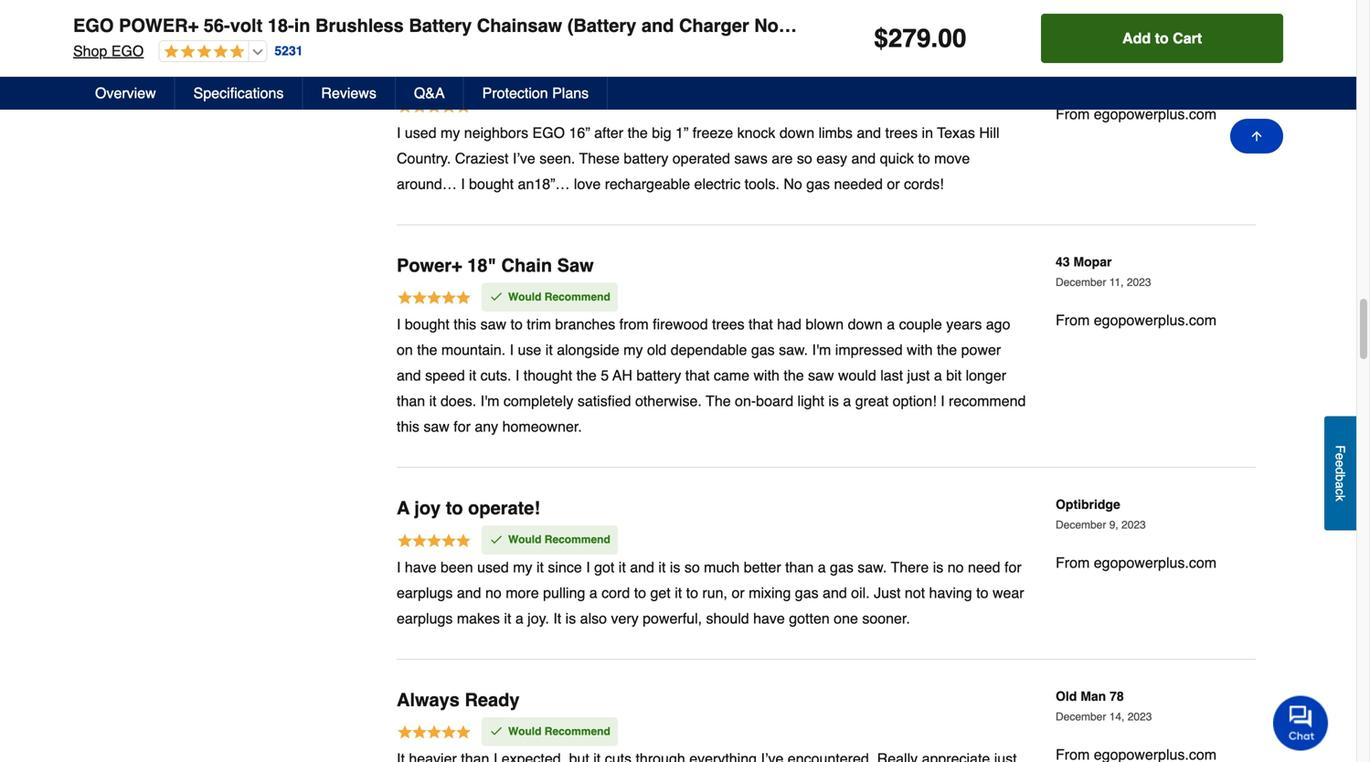 Task type: describe. For each thing, give the bounding box(es) containing it.
saw. inside i bought this saw to trim branches from firewood trees that had blown down a couple years ago on the mountain. i use it alongside my old dependable gas saw. i'm impressed with the power and speed it cuts. i thought the 5 ah battery that came with the saw would last just a bit longer than it does. i'm completely satisfied otherwise. the on-board light is a great option! i recommend this saw for any homeowner.
[[779, 342, 809, 359]]

egopowerplus.com for power+ 18" chain saw
[[1095, 312, 1217, 329]]

operate!
[[468, 498, 541, 519]]

ego right q&a at the left of page
[[458, 67, 499, 88]]

shop
[[73, 43, 107, 59]]

q&a
[[414, 85, 445, 102]]

1 earplugs from the top
[[397, 585, 453, 602]]

16"
[[569, 124, 591, 141]]

add to cart
[[1123, 30, 1203, 47]]

easy
[[817, 150, 848, 167]]

craziest
[[455, 150, 509, 167]]

makes
[[457, 610, 500, 627]]

or inside i used my neighbors ego 16" after the big 1" freeze knock down limbs and trees in texas hill country.  craziest i've seen.  these battery operated saws are so easy and quick to move around… i bought an18"… love rechargeable  electric tools.  no gas needed or cords!
[[887, 176, 900, 192]]

charger
[[679, 15, 750, 36]]

0 vertical spatial in
[[294, 15, 311, 36]]

i up country.
[[397, 124, 401, 141]]

power+
[[397, 255, 463, 276]]

knock
[[738, 124, 776, 141]]

had
[[778, 316, 802, 333]]

great
[[856, 393, 889, 410]]

is right "it"
[[566, 610, 576, 627]]

b
[[1334, 475, 1349, 482]]

overview button
[[77, 77, 175, 110]]

d
[[1334, 468, 1349, 475]]

56-
[[204, 15, 230, 36]]

mountain.
[[442, 342, 506, 359]]

and up needed
[[852, 150, 876, 167]]

dependable
[[671, 342, 748, 359]]

use
[[518, 342, 542, 359]]

tools.
[[745, 176, 780, 192]]

arrow up image
[[1250, 129, 1265, 144]]

got
[[595, 559, 615, 576]]

country.
[[397, 150, 451, 167]]

to down need
[[977, 585, 989, 602]]

1 vertical spatial that
[[686, 367, 710, 384]]

5 stars image for always
[[397, 724, 472, 744]]

or inside the i have been used my it since i got it and it is so much better than a gas saw. there is no need for earplugs and no more pulling a cord to get it to run, or mixing gas and oil. just not having to wear earplugs makes it a joy. it is also very powerful, should have gotten one sooner.
[[732, 585, 745, 602]]

volt
[[230, 15, 263, 36]]

move
[[935, 150, 971, 167]]

having
[[930, 585, 973, 602]]

longer
[[966, 367, 1007, 384]]

old
[[1056, 689, 1078, 704]]

man
[[1081, 689, 1107, 704]]

power
[[962, 342, 1002, 359]]

it left since on the left of page
[[537, 559, 544, 576]]

would
[[839, 367, 877, 384]]

would for operate!
[[509, 534, 542, 547]]

been
[[441, 559, 473, 576]]

so inside the i have been used my it since i got it and it is so much better than a gas saw. there is no need for earplugs and no more pulling a cord to get it to run, or mixing gas and oil. just not having to wear earplugs makes it a joy. it is also very powerful, should have gotten one sooner.
[[685, 559, 700, 576]]

2023 inside old man 78 december 14, 2023
[[1128, 711, 1153, 724]]

and right 'limbs'
[[857, 124, 882, 141]]

gas inside i bought this saw to trim branches from firewood trees that had blown down a couple years ago on the mountain. i use it alongside my old dependable gas saw. i'm impressed with the power and speed it cuts. i thought the 5 ah battery that came with the saw would last just a bit longer than it does. i'm completely satisfied otherwise. the on-board light is a great option! i recommend this saw for any homeowner.
[[752, 342, 775, 359]]

is inside i bought this saw to trim branches from firewood trees that had blown down a couple years ago on the mountain. i use it alongside my old dependable gas saw. i'm impressed with the power and speed it cuts. i thought the 5 ah battery that came with the saw would last just a bit longer than it does. i'm completely satisfied otherwise. the on-board light is a great option! i recommend this saw for any homeowner.
[[829, 393, 840, 410]]

so inside i used my neighbors ego 16" after the big 1" freeze knock down limbs and trees in texas hill country.  craziest i've seen.  these battery operated saws are so easy and quick to move around… i bought an18"… love rechargeable  electric tools.  no gas needed or cords!
[[797, 150, 813, 167]]

december inside old man 78 december 14, 2023
[[1056, 711, 1107, 724]]

ego right the shop
[[111, 43, 144, 59]]

alongside
[[557, 342, 620, 359]]

and left oil.
[[823, 585, 848, 602]]

the up light
[[784, 367, 804, 384]]

after
[[595, 124, 624, 141]]

i left 'got'
[[586, 559, 591, 576]]

$ 279 . 00
[[875, 24, 967, 53]]

specifications button
[[175, 77, 303, 110]]

0 vertical spatial with
[[907, 342, 933, 359]]

a left joy.
[[516, 610, 524, 627]]

used inside i used my neighbors ego 16" after the big 1" freeze knock down limbs and trees in texas hill country.  craziest i've seen.  these battery operated saws are so easy and quick to move around… i bought an18"… love rechargeable  electric tools.  no gas needed or cords!
[[405, 124, 437, 141]]

and right (battery
[[642, 15, 674, 36]]

december inside 43 mopar december 11, 2023
[[1056, 276, 1107, 289]]

couple
[[900, 316, 943, 333]]

i used my neighbors ego 16" after the big 1" freeze knock down limbs and trees in texas hill country.  craziest i've seen.  these battery operated saws are so easy and quick to move around… i bought an18"… love rechargeable  electric tools.  no gas needed or cords!
[[397, 124, 1000, 192]]

it right use
[[546, 342, 553, 359]]

gas up oil.
[[830, 559, 854, 576]]

3 recommend from the top
[[545, 726, 611, 738]]

cuts.
[[481, 367, 512, 384]]

no
[[784, 176, 803, 192]]

is up "get"
[[670, 559, 681, 576]]

trees inside i bought this saw to trim branches from firewood trees that had blown down a couple years ago on the mountain. i use it alongside my old dependable gas saw. i'm impressed with the power and speed it cuts. i thought the 5 ah battery that came with the saw would last just a bit longer than it does. i'm completely satisfied otherwise. the on-board light is a great option! i recommend this saw for any homeowner.
[[713, 316, 745, 333]]

quick
[[880, 150, 915, 167]]

2 e from the top
[[1334, 460, 1349, 468]]

00
[[939, 24, 967, 53]]

power+ 18" chain saw
[[397, 255, 594, 276]]

2 earplugs from the top
[[397, 610, 453, 627]]

these
[[580, 150, 620, 167]]

branches
[[556, 316, 616, 333]]

more
[[506, 585, 539, 602]]

completely
[[504, 393, 574, 410]]

otherwise.
[[636, 393, 702, 410]]

1 vertical spatial no
[[486, 585, 502, 602]]

the up 'bit'
[[937, 342, 958, 359]]

78
[[1110, 689, 1125, 704]]

1 horizontal spatial saw
[[481, 316, 507, 333]]

1 14, from the top
[[1110, 70, 1125, 83]]

egopowerplus.com for a joy to operate!
[[1095, 555, 1217, 572]]

ego inside i used my neighbors ego 16" after the big 1" freeze knock down limbs and trees in texas hill country.  craziest i've seen.  these battery operated saws are so easy and quick to move around… i bought an18"… love rechargeable  electric tools.  no gas needed or cords!
[[533, 124, 565, 141]]

needed
[[835, 176, 883, 192]]

the right 'on'
[[417, 342, 438, 359]]

the left the 5
[[577, 367, 597, 384]]

it right 'got'
[[619, 559, 626, 576]]

blown
[[806, 316, 844, 333]]

get
[[651, 585, 671, 602]]

happy
[[397, 67, 453, 88]]

since
[[548, 559, 582, 576]]

from egopowerplus.com for a joy to operate!
[[1056, 555, 1217, 572]]

for inside i bought this saw to trim branches from firewood trees that had blown down a couple years ago on the mountain. i use it alongside my old dependable gas saw. i'm impressed with the power and speed it cuts. i thought the 5 ah battery that came with the saw would last just a bit longer than it does. i'm completely satisfied otherwise. the on-board light is a great option! i recommend this saw for any homeowner.
[[454, 419, 471, 435]]

years
[[947, 316, 983, 333]]

9,
[[1110, 519, 1119, 532]]

down inside i bought this saw to trim branches from firewood trees that had blown down a couple years ago on the mountain. i use it alongside my old dependable gas saw. i'm impressed with the power and speed it cuts. i thought the 5 ah battery that came with the saw would last just a bit longer than it does. i'm completely satisfied otherwise. the on-board light is a great option! i recommend this saw for any homeowner.
[[848, 316, 883, 333]]

does.
[[441, 393, 477, 410]]

gotten
[[790, 610, 830, 627]]

texas
[[938, 124, 976, 141]]

very
[[611, 610, 639, 627]]

came
[[714, 367, 750, 384]]

to right joy
[[446, 498, 463, 519]]

3 would from the top
[[509, 726, 542, 738]]

i have been used my it since i got it and it is so much better than a gas saw. there is no need for earplugs and no more pulling a cord to get it to run, or mixing gas and oil. just not having to wear earplugs makes it a joy. it is also very powerful, should have gotten one sooner.
[[397, 559, 1025, 627]]

0 horizontal spatial this
[[397, 419, 420, 435]]

cord
[[602, 585, 630, 602]]

bought inside i used my neighbors ego 16" after the big 1" freeze knock down limbs and trees in texas hill country.  craziest i've seen.  these battery operated saws are so easy and quick to move around… i bought an18"… love rechargeable  electric tools.  no gas needed or cords!
[[469, 176, 514, 192]]

would for saw
[[509, 291, 542, 304]]

than inside i bought this saw to trim branches from firewood trees that had blown down a couple years ago on the mountain. i use it alongside my old dependable gas saw. i'm impressed with the power and speed it cuts. i thought the 5 ah battery that came with the saw would last just a bit longer than it does. i'm completely satisfied otherwise. the on-board light is a great option! i recommend this saw for any homeowner.
[[397, 393, 425, 410]]

f
[[1334, 445, 1349, 453]]

cords!
[[905, 176, 944, 192]]

it up "get"
[[659, 559, 666, 576]]

powerful,
[[643, 610, 702, 627]]

to left "get"
[[634, 585, 647, 602]]

thought
[[524, 367, 573, 384]]

a left 'bit'
[[935, 367, 943, 384]]

joy
[[415, 498, 441, 519]]

from egopowerplus.com for power+ 18" chain saw
[[1056, 312, 1217, 329]]

and up makes
[[457, 585, 482, 602]]

1 from egopowerplus.com from the top
[[1056, 106, 1217, 122]]

oil.
[[852, 585, 870, 602]]

18-
[[268, 15, 294, 36]]

i down the craziest
[[461, 176, 465, 192]]

speed
[[425, 367, 465, 384]]

0 horizontal spatial i'm
[[481, 393, 500, 410]]

a left great
[[844, 393, 852, 410]]

december 14, 2023
[[1056, 70, 1153, 83]]

satisfied
[[578, 393, 632, 410]]

on-
[[735, 393, 757, 410]]

recommend for operate!
[[545, 534, 611, 547]]

to left run,
[[687, 585, 699, 602]]

battery
[[409, 15, 472, 36]]

1 horizontal spatial have
[[754, 610, 785, 627]]

chat invite button image
[[1274, 696, 1330, 751]]

battery inside i used my neighbors ego 16" after the big 1" freeze knock down limbs and trees in texas hill country.  craziest i've seen.  these battery operated saws are so easy and quick to move around… i bought an18"… love rechargeable  electric tools.  no gas needed or cords!
[[624, 150, 669, 167]]



Task type: vqa. For each thing, say whether or not it's contained in the screenshot.
Table of Contents
no



Task type: locate. For each thing, give the bounding box(es) containing it.
so left much
[[685, 559, 700, 576]]

recommend
[[949, 393, 1027, 410]]

0 vertical spatial have
[[405, 559, 437, 576]]

homeowner.
[[503, 419, 582, 435]]

0 vertical spatial from
[[1056, 106, 1090, 122]]

this up mountain.
[[454, 316, 477, 333]]

would recommend up trim on the left top
[[509, 291, 611, 304]]

0 vertical spatial saw
[[481, 316, 507, 333]]

joy.
[[528, 610, 550, 627]]

operated
[[673, 150, 731, 167]]

used up country.
[[405, 124, 437, 141]]

2 from from the top
[[1056, 312, 1090, 329]]

my left old
[[624, 342, 643, 359]]

it
[[546, 342, 553, 359], [469, 367, 477, 384], [429, 393, 437, 410], [537, 559, 544, 576], [619, 559, 626, 576], [659, 559, 666, 576], [675, 585, 682, 602], [504, 610, 512, 627]]

battery inside i bought this saw to trim branches from firewood trees that had blown down a couple years ago on the mountain. i use it alongside my old dependable gas saw. i'm impressed with the power and speed it cuts. i thought the 5 ah battery that came with the saw would last just a bit longer than it does. i'm completely satisfied otherwise. the on-board light is a great option! i recommend this saw for any homeowner.
[[637, 367, 682, 384]]

3 egopowerplus.com from the top
[[1095, 555, 1217, 572]]

seen.
[[540, 150, 576, 167]]

1 horizontal spatial or
[[887, 176, 900, 192]]

reviews
[[321, 85, 377, 102]]

than down speed
[[397, 393, 425, 410]]

electric
[[695, 176, 741, 192]]

3 5 stars image from the top
[[397, 533, 472, 552]]

it right "get"
[[675, 585, 682, 602]]

0 horizontal spatial bought
[[405, 316, 450, 333]]

than right better
[[786, 559, 814, 576]]

5 stars image down happy
[[397, 98, 472, 117]]

5231
[[275, 44, 303, 58]]

chain
[[502, 255, 553, 276]]

my inside i bought this saw to trim branches from firewood trees that had blown down a couple years ago on the mountain. i use it alongside my old dependable gas saw. i'm impressed with the power and speed it cuts. i thought the 5 ah battery that came with the saw would last just a bit longer than it does. i'm completely satisfied otherwise. the on-board light is a great option! i recommend this saw for any homeowner.
[[624, 342, 643, 359]]

not
[[905, 585, 926, 602]]

2 vertical spatial saw
[[424, 419, 450, 435]]

no up having
[[948, 559, 964, 576]]

1 vertical spatial this
[[397, 419, 420, 435]]

1 horizontal spatial down
[[848, 316, 883, 333]]

checkmark image down power+ 18" chain saw
[[489, 290, 504, 304]]

0 horizontal spatial trees
[[713, 316, 745, 333]]

5 stars image for happy
[[397, 98, 472, 117]]

a up k
[[1334, 482, 1349, 489]]

0 horizontal spatial or
[[732, 585, 745, 602]]

protection
[[483, 85, 548, 102]]

0 vertical spatial earplugs
[[397, 585, 453, 602]]

0 horizontal spatial than
[[397, 393, 425, 410]]

1 would from the top
[[509, 291, 542, 304]]

1 vertical spatial i'm
[[481, 393, 500, 410]]

0 vertical spatial that
[[749, 316, 774, 333]]

a up 'gotten'
[[818, 559, 826, 576]]

0 horizontal spatial with
[[754, 367, 780, 384]]

1 from from the top
[[1056, 106, 1090, 122]]

in inside i used my neighbors ego 16" after the big 1" freeze knock down limbs and trees in texas hill country.  craziest i've seen.  these battery operated saws are so easy and quick to move around… i bought an18"… love rechargeable  electric tools.  no gas needed or cords!
[[922, 124, 934, 141]]

0 horizontal spatial have
[[405, 559, 437, 576]]

no left more
[[486, 585, 502, 602]]

1 vertical spatial trees
[[713, 316, 745, 333]]

2 vertical spatial would
[[509, 726, 542, 738]]

1 recommend from the top
[[545, 291, 611, 304]]

1 vertical spatial from
[[1056, 312, 1090, 329]]

0 horizontal spatial my
[[441, 124, 460, 141]]

2 14, from the top
[[1110, 711, 1125, 724]]

1 vertical spatial have
[[754, 610, 785, 627]]

1 horizontal spatial than
[[786, 559, 814, 576]]

e up d
[[1334, 453, 1349, 460]]

add to cart button
[[1042, 14, 1284, 63]]

0 vertical spatial recommend
[[545, 291, 611, 304]]

down up are
[[780, 124, 815, 141]]

my inside the i have been used my it since i got it and it is so much better than a gas saw. there is no need for earplugs and no more pulling a cord to get it to run, or mixing gas and oil. just not having to wear earplugs makes it a joy. it is also very powerful, should have gotten one sooner.
[[513, 559, 533, 576]]

0 vertical spatial from egopowerplus.com
[[1056, 106, 1217, 122]]

f e e d b a c k button
[[1325, 416, 1357, 531]]

3 from from the top
[[1056, 555, 1090, 572]]

1 horizontal spatial trees
[[886, 124, 918, 141]]

1 vertical spatial for
[[1005, 559, 1022, 576]]

1 horizontal spatial that
[[749, 316, 774, 333]]

14, down add
[[1110, 70, 1125, 83]]

0 vertical spatial no
[[948, 559, 964, 576]]

2023
[[1128, 70, 1153, 83], [1128, 276, 1152, 289], [1122, 519, 1147, 532], [1128, 711, 1153, 724]]

2 egopowerplus.com from the top
[[1095, 312, 1217, 329]]

and up "get"
[[630, 559, 655, 576]]

checkmark image
[[489, 533, 504, 547]]

battery up rechargeable on the top
[[624, 150, 669, 167]]

0 vertical spatial saw.
[[779, 342, 809, 359]]

1 vertical spatial down
[[848, 316, 883, 333]]

just
[[908, 367, 931, 384]]

impressed
[[836, 342, 903, 359]]

chainsaw
[[477, 15, 563, 36]]

1 vertical spatial my
[[624, 342, 643, 359]]

3 december from the top
[[1056, 519, 1107, 532]]

earplugs left makes
[[397, 610, 453, 627]]

would recommend for operate!
[[509, 534, 611, 547]]

ego power+ 56-volt 18-in brushless battery chainsaw (battery and charger not included)
[[73, 15, 872, 36]]

1 vertical spatial would recommend
[[509, 534, 611, 547]]

ego
[[73, 15, 114, 36], [111, 43, 144, 59], [458, 67, 499, 88], [533, 124, 565, 141]]

2 horizontal spatial my
[[624, 342, 643, 359]]

2 horizontal spatial saw
[[809, 367, 835, 384]]

from egopowerplus.com down 11,
[[1056, 312, 1217, 329]]

old man 78 december 14, 2023
[[1056, 689, 1153, 724]]

mixing
[[749, 585, 791, 602]]

2023 inside optibridge december 9, 2023
[[1122, 519, 1147, 532]]

1 horizontal spatial bought
[[469, 176, 514, 192]]

run,
[[703, 585, 728, 602]]

14,
[[1110, 70, 1125, 83], [1110, 711, 1125, 724]]

0 vertical spatial for
[[454, 419, 471, 435]]

gas up 'gotten'
[[796, 585, 819, 602]]

than inside the i have been used my it since i got it and it is so much better than a gas saw. there is no need for earplugs and no more pulling a cord to get it to run, or mixing gas and oil. just not having to wear earplugs makes it a joy. it is also very powerful, should have gotten one sooner.
[[786, 559, 814, 576]]

0 horizontal spatial saw
[[424, 419, 450, 435]]

plans
[[553, 85, 589, 102]]

saw.
[[779, 342, 809, 359], [858, 559, 887, 576]]

1 vertical spatial recommend
[[545, 534, 611, 547]]

my up country.
[[441, 124, 460, 141]]

happy ego
[[397, 67, 499, 88]]

saw up mountain.
[[481, 316, 507, 333]]

for left "any"
[[454, 419, 471, 435]]

4 5 stars image from the top
[[397, 724, 472, 744]]

the
[[628, 124, 648, 141], [417, 342, 438, 359], [937, 342, 958, 359], [577, 367, 597, 384], [784, 367, 804, 384]]

1 vertical spatial in
[[922, 124, 934, 141]]

0 horizontal spatial that
[[686, 367, 710, 384]]

1 e from the top
[[1334, 453, 1349, 460]]

from down 43 mopar december 11, 2023
[[1056, 312, 1090, 329]]

saw up light
[[809, 367, 835, 384]]

e up b
[[1334, 460, 1349, 468]]

sooner.
[[863, 610, 911, 627]]

december down mopar
[[1056, 276, 1107, 289]]

are
[[772, 150, 793, 167]]

ego up seen.
[[533, 124, 565, 141]]

battery down old
[[637, 367, 682, 384]]

1 checkmark image from the top
[[489, 290, 504, 304]]

1 vertical spatial saw.
[[858, 559, 887, 576]]

no
[[948, 559, 964, 576], [486, 585, 502, 602]]

would down the ready
[[509, 726, 542, 738]]

from
[[1056, 106, 1090, 122], [1056, 312, 1090, 329], [1056, 555, 1090, 572]]

1 vertical spatial egopowerplus.com
[[1095, 312, 1217, 329]]

recommend for saw
[[545, 291, 611, 304]]

than
[[397, 393, 425, 410], [786, 559, 814, 576]]

4 december from the top
[[1056, 711, 1107, 724]]

0 horizontal spatial used
[[405, 124, 437, 141]]

a inside button
[[1334, 482, 1349, 489]]

1 vertical spatial would
[[509, 534, 542, 547]]

bought inside i bought this saw to trim branches from firewood trees that had blown down a couple years ago on the mountain. i use it alongside my old dependable gas saw. i'm impressed with the power and speed it cuts. i thought the 5 ah battery that came with the saw would last just a bit longer than it does. i'm completely satisfied otherwise. the on-board light is a great option! i recommend this saw for any homeowner.
[[405, 316, 450, 333]]

egopowerplus.com down 9,
[[1095, 555, 1217, 572]]

1 vertical spatial so
[[685, 559, 700, 576]]

2 vertical spatial my
[[513, 559, 533, 576]]

1 vertical spatial battery
[[637, 367, 682, 384]]

from for power+ 18" chain saw
[[1056, 312, 1090, 329]]

specifications
[[194, 85, 284, 102]]

1 horizontal spatial with
[[907, 342, 933, 359]]

bit
[[947, 367, 962, 384]]

and down 'on'
[[397, 367, 421, 384]]

would right checkmark icon
[[509, 534, 542, 547]]

2 would recommend from the top
[[509, 534, 611, 547]]

1 vertical spatial than
[[786, 559, 814, 576]]

on
[[397, 342, 413, 359]]

(battery
[[568, 15, 637, 36]]

trees inside i used my neighbors ego 16" after the big 1" freeze knock down limbs and trees in texas hill country.  craziest i've seen.  these battery operated saws are so easy and quick to move around… i bought an18"… love rechargeable  electric tools.  no gas needed or cords!
[[886, 124, 918, 141]]

c
[[1334, 489, 1349, 495]]

with up board
[[754, 367, 780, 384]]

hill
[[980, 124, 1000, 141]]

to inside i bought this saw to trim branches from firewood trees that had blown down a couple years ago on the mountain. i use it alongside my old dependable gas saw. i'm impressed with the power and speed it cuts. i thought the 5 ah battery that came with the saw would last just a bit longer than it does. i'm completely satisfied otherwise. the on-board light is a great option! i recommend this saw for any homeowner.
[[511, 316, 523, 333]]

brushless
[[316, 15, 404, 36]]

from egopowerplus.com down 9,
[[1056, 555, 1217, 572]]

december down the optibridge in the bottom right of the page
[[1056, 519, 1107, 532]]

1 egopowerplus.com from the top
[[1095, 106, 1217, 122]]

0 vertical spatial would
[[509, 291, 542, 304]]

december inside optibridge december 9, 2023
[[1056, 519, 1107, 532]]

0 vertical spatial or
[[887, 176, 900, 192]]

trim
[[527, 316, 551, 333]]

2 vertical spatial recommend
[[545, 726, 611, 738]]

0 vertical spatial trees
[[886, 124, 918, 141]]

0 horizontal spatial for
[[454, 419, 471, 435]]

2 5 stars image from the top
[[397, 290, 472, 309]]

egopowerplus.com down 11,
[[1095, 312, 1217, 329]]

around…
[[397, 176, 457, 192]]

is
[[829, 393, 840, 410], [670, 559, 681, 576], [934, 559, 944, 576], [566, 610, 576, 627]]

cart
[[1174, 30, 1203, 47]]

1 vertical spatial or
[[732, 585, 745, 602]]

0 horizontal spatial no
[[486, 585, 502, 602]]

my
[[441, 124, 460, 141], [624, 342, 643, 359], [513, 559, 533, 576]]

for up wear
[[1005, 559, 1022, 576]]

1 december from the top
[[1056, 70, 1107, 83]]

2 would from the top
[[509, 534, 542, 547]]

my inside i used my neighbors ego 16" after the big 1" freeze knock down limbs and trees in texas hill country.  craziest i've seen.  these battery operated saws are so easy and quick to move around… i bought an18"… love rechargeable  electric tools.  no gas needed or cords!
[[441, 124, 460, 141]]

in left "texas"
[[922, 124, 934, 141]]

used inside the i have been used my it since i got it and it is so much better than a gas saw. there is no need for earplugs and no more pulling a cord to get it to run, or mixing gas and oil. just not having to wear earplugs makes it a joy. it is also very powerful, should have gotten one sooner.
[[477, 559, 509, 576]]

0 vertical spatial used
[[405, 124, 437, 141]]

2023 inside 43 mopar december 11, 2023
[[1128, 276, 1152, 289]]

5 stars image down power+
[[397, 290, 472, 309]]

a left couple
[[887, 316, 896, 333]]

0 vertical spatial battery
[[624, 150, 669, 167]]

or right run,
[[732, 585, 745, 602]]

1 horizontal spatial saw.
[[858, 559, 887, 576]]

279
[[889, 24, 931, 53]]

it right makes
[[504, 610, 512, 627]]

43
[[1056, 255, 1071, 269]]

0 vertical spatial my
[[441, 124, 460, 141]]

1 vertical spatial earplugs
[[397, 610, 453, 627]]

1 horizontal spatial this
[[454, 316, 477, 333]]

1 horizontal spatial i'm
[[813, 342, 832, 359]]

earplugs down the "been"
[[397, 585, 453, 602]]

always ready
[[397, 690, 520, 711]]

k
[[1334, 495, 1349, 502]]

0 vertical spatial this
[[454, 316, 477, 333]]

i right cuts. at the left of page
[[516, 367, 520, 384]]

0 vertical spatial so
[[797, 150, 813, 167]]

0 horizontal spatial in
[[294, 15, 311, 36]]

from egopowerplus.com down the december 14, 2023
[[1056, 106, 1217, 122]]

ah
[[613, 367, 633, 384]]

to inside add to cart button
[[1156, 30, 1169, 47]]

2 checkmark image from the top
[[489, 724, 504, 739]]

0 vertical spatial would recommend
[[509, 291, 611, 304]]

i'm down blown
[[813, 342, 832, 359]]

0 horizontal spatial down
[[780, 124, 815, 141]]

1 vertical spatial checkmark image
[[489, 724, 504, 739]]

pulling
[[543, 585, 586, 602]]

ego up the shop
[[73, 15, 114, 36]]

3 would recommend from the top
[[509, 726, 611, 738]]

optibridge december 9, 2023
[[1056, 498, 1147, 532]]

the inside i used my neighbors ego 16" after the big 1" freeze knock down limbs and trees in texas hill country.  craziest i've seen.  these battery operated saws are so easy and quick to move around… i bought an18"… love rechargeable  electric tools.  no gas needed or cords!
[[628, 124, 648, 141]]

this
[[454, 316, 477, 333], [397, 419, 420, 435]]

would up trim on the left top
[[509, 291, 542, 304]]

trees up quick
[[886, 124, 918, 141]]

just
[[874, 585, 901, 602]]

1 vertical spatial with
[[754, 367, 780, 384]]

5 stars image up the "been"
[[397, 533, 472, 552]]

to inside i used my neighbors ego 16" after the big 1" freeze knock down limbs and trees in texas hill country.  craziest i've seen.  these battery operated saws are so easy and quick to move around… i bought an18"… love rechargeable  electric tools.  no gas needed or cords!
[[919, 150, 931, 167]]

14, inside old man 78 december 14, 2023
[[1110, 711, 1125, 724]]

have left the "been"
[[405, 559, 437, 576]]

3 from egopowerplus.com from the top
[[1056, 555, 1217, 572]]

checkmark image down the ready
[[489, 724, 504, 739]]

option!
[[893, 393, 937, 410]]

1 horizontal spatial my
[[513, 559, 533, 576]]

14, down 78
[[1110, 711, 1125, 724]]

2 vertical spatial from
[[1056, 555, 1090, 572]]

bought down the craziest
[[469, 176, 514, 192]]

1 would recommend from the top
[[509, 291, 611, 304]]

down inside i used my neighbors ego 16" after the big 1" freeze knock down limbs and trees in texas hill country.  craziest i've seen.  these battery operated saws are so easy and quick to move around… i bought an18"… love rechargeable  electric tools.  no gas needed or cords!
[[780, 124, 815, 141]]

1 vertical spatial bought
[[405, 316, 450, 333]]

5 stars image for power+
[[397, 290, 472, 309]]

a
[[397, 498, 410, 519]]

also
[[580, 610, 607, 627]]

so
[[797, 150, 813, 167], [685, 559, 700, 576]]

would recommend up since on the left of page
[[509, 534, 611, 547]]

i left use
[[510, 342, 514, 359]]

2 vertical spatial egopowerplus.com
[[1095, 555, 1217, 572]]

i up 'on'
[[397, 316, 401, 333]]

one
[[834, 610, 859, 627]]

firewood
[[653, 316, 708, 333]]

2 december from the top
[[1056, 276, 1107, 289]]

i
[[397, 124, 401, 141], [461, 176, 465, 192], [397, 316, 401, 333], [510, 342, 514, 359], [516, 367, 520, 384], [941, 393, 945, 410], [397, 559, 401, 576], [586, 559, 591, 576]]

saw
[[481, 316, 507, 333], [809, 367, 835, 384], [424, 419, 450, 435]]

it left cuts. at the left of page
[[469, 367, 477, 384]]

checkmark image for 18"
[[489, 290, 504, 304]]

1 horizontal spatial in
[[922, 124, 934, 141]]

saws
[[735, 150, 768, 167]]

checkmark image
[[489, 290, 504, 304], [489, 724, 504, 739]]

always
[[397, 690, 460, 711]]

1 vertical spatial used
[[477, 559, 509, 576]]

1 vertical spatial from egopowerplus.com
[[1056, 312, 1217, 329]]

i left the "been"
[[397, 559, 401, 576]]

0 vertical spatial bought
[[469, 176, 514, 192]]

from for a joy to operate!
[[1056, 555, 1090, 572]]

2 recommend from the top
[[545, 534, 611, 547]]

it left does.
[[429, 393, 437, 410]]

0 vertical spatial egopowerplus.com
[[1095, 106, 1217, 122]]

is right light
[[829, 393, 840, 410]]

1 horizontal spatial for
[[1005, 559, 1022, 576]]

is right there
[[934, 559, 944, 576]]

0 vertical spatial i'm
[[813, 342, 832, 359]]

checkmark image for ready
[[489, 724, 504, 739]]

freeze
[[693, 124, 734, 141]]

to right add
[[1156, 30, 1169, 47]]

so right are
[[797, 150, 813, 167]]

18"
[[468, 255, 497, 276]]

have down mixing
[[754, 610, 785, 627]]

0 horizontal spatial so
[[685, 559, 700, 576]]

43 mopar december 11, 2023
[[1056, 255, 1152, 289]]

2 from egopowerplus.com from the top
[[1056, 312, 1217, 329]]

any
[[475, 419, 499, 435]]

egopowerplus.com down the december 14, 2023
[[1095, 106, 1217, 122]]

5 stars image
[[397, 98, 472, 117], [397, 290, 472, 309], [397, 533, 472, 552], [397, 724, 472, 744]]

for inside the i have been used my it since i got it and it is so much better than a gas saw. there is no need for earplugs and no more pulling a cord to get it to run, or mixing gas and oil. just not having to wear earplugs makes it a joy. it is also very powerful, should have gotten one sooner.
[[1005, 559, 1022, 576]]

would recommend down the ready
[[509, 726, 611, 738]]

saw. down "had"
[[779, 342, 809, 359]]

with down couple
[[907, 342, 933, 359]]

i right option!
[[941, 393, 945, 410]]

i've
[[513, 150, 536, 167]]

my up more
[[513, 559, 533, 576]]

that down dependable
[[686, 367, 710, 384]]

down up impressed
[[848, 316, 883, 333]]

trees
[[886, 124, 918, 141], [713, 316, 745, 333]]

1 horizontal spatial used
[[477, 559, 509, 576]]

optibridge
[[1056, 498, 1121, 512]]

1 vertical spatial 14,
[[1110, 711, 1125, 724]]

gas up board
[[752, 342, 775, 359]]

old
[[647, 342, 667, 359]]

4.7 stars image
[[159, 44, 245, 61]]

0 vertical spatial down
[[780, 124, 815, 141]]

and inside i bought this saw to trim branches from firewood trees that had blown down a couple years ago on the mountain. i use it alongside my old dependable gas saw. i'm impressed with the power and speed it cuts. i thought the 5 ah battery that came with the saw would last just a bit longer than it does. i'm completely satisfied otherwise. the on-board light is a great option! i recommend this saw for any homeowner.
[[397, 367, 421, 384]]

would recommend for saw
[[509, 291, 611, 304]]

5 stars image down the always
[[397, 724, 472, 744]]

big
[[652, 124, 672, 141]]

0 horizontal spatial saw.
[[779, 342, 809, 359]]

saw. inside the i have been used my it since i got it and it is so much better than a gas saw. there is no need for earplugs and no more pulling a cord to get it to run, or mixing gas and oil. just not having to wear earplugs makes it a joy. it is also very powerful, should have gotten one sooner.
[[858, 559, 887, 576]]

to up cords!
[[919, 150, 931, 167]]

1 vertical spatial saw
[[809, 367, 835, 384]]

1 5 stars image from the top
[[397, 98, 472, 117]]

1 horizontal spatial so
[[797, 150, 813, 167]]

much
[[704, 559, 740, 576]]

in up 5231 on the top
[[294, 15, 311, 36]]

2 vertical spatial from egopowerplus.com
[[1056, 555, 1217, 572]]

2 vertical spatial would recommend
[[509, 726, 611, 738]]

0 vertical spatial checkmark image
[[489, 290, 504, 304]]

protection plans button
[[464, 77, 608, 110]]

1 horizontal spatial no
[[948, 559, 964, 576]]

an18"…
[[518, 176, 570, 192]]

it
[[554, 610, 562, 627]]

not
[[755, 15, 785, 36]]

that left "had"
[[749, 316, 774, 333]]

5 stars image for a
[[397, 533, 472, 552]]

a left cord
[[590, 585, 598, 602]]

this down 'on'
[[397, 419, 420, 435]]

gas inside i used my neighbors ego 16" after the big 1" freeze knock down limbs and trees in texas hill country.  craziest i've seen.  these battery operated saws are so easy and quick to move around… i bought an18"… love rechargeable  electric tools.  no gas needed or cords!
[[807, 176, 830, 192]]

from down the december 14, 2023
[[1056, 106, 1090, 122]]



